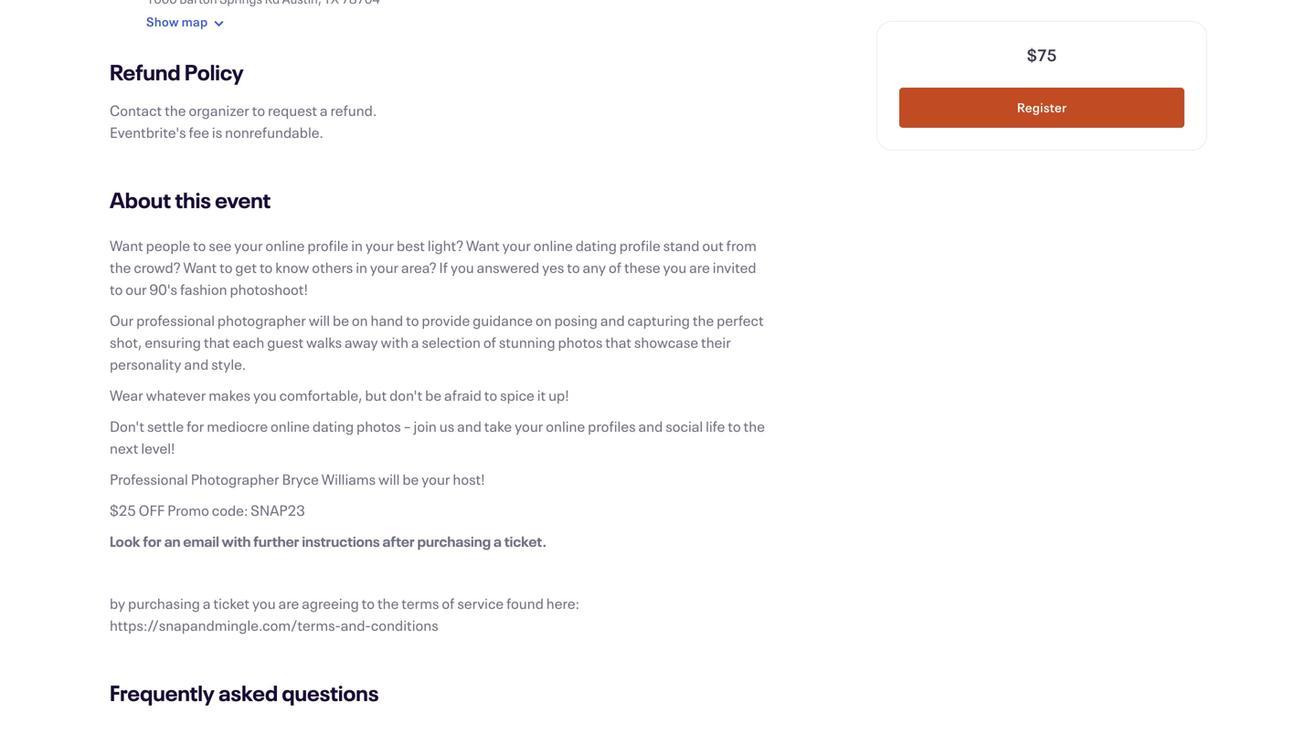 Task type: describe. For each thing, give the bounding box(es) containing it.
dating inside don't settle for mediocre online dating photos – join us and take your online profiles and social life to the next level!
[[312, 417, 354, 436]]

map
[[182, 13, 208, 30]]

host!
[[453, 470, 485, 489]]

crowd?
[[134, 258, 181, 277]]

our
[[110, 311, 134, 330]]

1 that from the left
[[204, 333, 230, 352]]

spice
[[500, 386, 534, 405]]

of inside our professional photographer will be on hand to provide guidance on posing and capturing the perfect shot, ensuring that each guest walks away with a selection of stunning photos that showcase their personality and style.
[[483, 333, 496, 352]]

online up the know
[[265, 236, 305, 255]]

2 that from the left
[[605, 333, 631, 352]]

if
[[439, 258, 448, 277]]

a left ticket. in the left of the page
[[494, 532, 502, 552]]

photographer
[[217, 311, 306, 330]]

1 on from the left
[[352, 311, 368, 330]]

are inside 'want people to see your online profile in your best light? want your online dating profile stand out from the crowd? want to get to know others in your area? if you answered yes to any of these you are  invited to our 90's fashion photoshoot!'
[[689, 258, 710, 277]]

don't settle for mediocre online dating photos – join us and take your online profiles and social life to the next level!
[[110, 417, 765, 458]]

1 horizontal spatial want
[[183, 258, 217, 277]]

online down comfortable,
[[271, 417, 310, 436]]

frequently
[[110, 679, 215, 708]]

a inside b﻿y purchasing a ticket you are agreeing to the terms of service found here: https://snapandmingle.com/terms-and-conditions
[[203, 594, 211, 614]]

$25 off promo code: snap23
[[110, 501, 305, 520]]

dating inside 'want people to see your online profile in your best light? want your online dating profile stand out from the crowd? want to get to know others in your area? if you answered yes to any of these you are  invited to our 90's fashion photoshoot!'
[[575, 236, 617, 255]]

are inside b﻿y purchasing a ticket you are agreeing to the terms of service found here: https://snapandmingle.com/terms-and-conditions
[[278, 594, 299, 614]]

your up get
[[234, 236, 263, 255]]

fee
[[189, 122, 209, 142]]

selection
[[422, 333, 481, 352]]

will inside our professional photographer will be on hand to provide guidance on posing and capturing the perfect shot, ensuring that each guest walks away with a selection of stunning photos that showcase their personality and style.
[[309, 311, 330, 330]]

out
[[702, 236, 724, 255]]

https://snapandmingle.com/terms-
[[110, 616, 341, 636]]

our professional photographer will be on hand to provide guidance on posing and capturing the perfect shot, ensuring that each guest walks away with a selection of stunning photos that showcase their personality and style.
[[110, 311, 764, 374]]

the inside our professional photographer will be on hand to provide guidance on posing and capturing the perfect shot, ensuring that each guest walks away with a selection of stunning photos that showcase their personality and style.
[[693, 311, 714, 330]]

to inside b﻿y purchasing a ticket you are agreeing to the terms of service found here: https://snapandmingle.com/terms-and-conditions
[[362, 594, 375, 614]]

get
[[235, 258, 257, 277]]

your left host!
[[422, 470, 450, 489]]

$75
[[1027, 44, 1057, 66]]

b﻿y
[[110, 594, 125, 614]]

$25
[[110, 501, 136, 520]]

light?
[[428, 236, 463, 255]]

w﻿ear
[[110, 386, 143, 405]]

look for an email with further instructions after purchasing a ticket.
[[110, 532, 547, 552]]

of inside 'want people to see your online profile in your best light? want your online dating profile stand out from the crowd? want to get to know others in your area? if you answered yes to any of these you are  invited to our 90's fashion photoshoot!'
[[609, 258, 621, 277]]

personality
[[110, 355, 181, 374]]

online up yes
[[533, 236, 573, 255]]

online down up!
[[546, 417, 585, 436]]

us
[[439, 417, 454, 436]]

their
[[701, 333, 731, 352]]

conditions
[[371, 616, 438, 636]]

frequently asked questions
[[110, 679, 379, 708]]

level!
[[141, 439, 175, 458]]

mediocre
[[207, 417, 268, 436]]

here:
[[546, 594, 579, 614]]

code:
[[212, 501, 248, 520]]

each
[[233, 333, 264, 352]]

capturing
[[627, 311, 690, 330]]

look
[[110, 532, 140, 552]]

terms
[[401, 594, 439, 614]]

further
[[253, 532, 299, 552]]

instructions
[[302, 532, 380, 552]]

take
[[484, 417, 512, 436]]

williams
[[321, 470, 376, 489]]

about this event
[[110, 186, 271, 214]]

best
[[397, 236, 425, 255]]

event
[[215, 186, 271, 214]]

photographer
[[191, 470, 279, 489]]

whatever
[[146, 386, 206, 405]]

show
[[146, 13, 179, 30]]

guidance
[[473, 311, 533, 330]]

comfortable,
[[279, 386, 362, 405]]

1 horizontal spatial will
[[378, 470, 400, 489]]

and left 'social'
[[638, 417, 663, 436]]

your down best
[[370, 258, 399, 277]]

eventbrite's
[[110, 122, 186, 142]]

your up answered
[[502, 236, 531, 255]]

up!
[[548, 386, 569, 405]]

and right posing
[[600, 311, 625, 330]]

away
[[345, 333, 378, 352]]

style.
[[211, 355, 246, 374]]

others
[[312, 258, 353, 277]]

2 on from the left
[[535, 311, 552, 330]]

asked
[[219, 679, 278, 708]]

walks
[[306, 333, 342, 352]]

questions
[[282, 679, 379, 708]]

after
[[383, 532, 415, 552]]

and right us
[[457, 417, 482, 436]]

2 horizontal spatial want
[[466, 236, 500, 255]]

register
[[1017, 99, 1067, 116]]

an
[[164, 532, 181, 552]]

people
[[146, 236, 190, 255]]

but
[[365, 386, 387, 405]]

provide
[[422, 311, 470, 330]]

w﻿ear whatever makes you comfortable, but don't be afraid to spice it up!
[[110, 386, 569, 405]]

with inside our professional photographer will be on hand to provide guidance on posing and capturing the perfect shot, ensuring that each guest walks away with a selection of stunning photos that showcase their personality and style.
[[381, 333, 409, 352]]

show map button
[[146, 8, 230, 37]]

1 profile from the left
[[307, 236, 348, 255]]

don't
[[110, 417, 144, 436]]

posing
[[554, 311, 598, 330]]



Task type: locate. For each thing, give the bounding box(es) containing it.
to left spice
[[484, 386, 497, 405]]

want people to see your online profile in your best light? want your online dating profile stand out from the crowd? want to get to know others in your area? if you answered yes to any of these you are  invited to our 90's fashion photoshoot!
[[110, 236, 757, 299]]

0 horizontal spatial dating
[[312, 417, 354, 436]]

that up style.
[[204, 333, 230, 352]]

for
[[187, 417, 204, 436], [143, 532, 162, 552]]

of inside b﻿y purchasing a ticket you are agreeing to the terms of service found here: https://snapandmingle.com/terms-and-conditions
[[442, 594, 455, 614]]

1 horizontal spatial profile
[[619, 236, 660, 255]]

the right life
[[743, 417, 765, 436]]

will up "walks"
[[309, 311, 330, 330]]

0 vertical spatial purchasing
[[417, 532, 491, 552]]

1 vertical spatial of
[[483, 333, 496, 352]]

contact
[[110, 101, 162, 120]]

will
[[309, 311, 330, 330], [378, 470, 400, 489]]

to up the 'and-'
[[362, 594, 375, 614]]

photos inside our professional photographer will be on hand to provide guidance on posing and capturing the perfect shot, ensuring that each guest walks away with a selection of stunning photos that showcase their personality and style.
[[558, 333, 603, 352]]

0 horizontal spatial that
[[204, 333, 230, 352]]

with
[[381, 333, 409, 352], [222, 532, 251, 552]]

p﻿rofessional
[[110, 470, 188, 489]]

dating up any
[[575, 236, 617, 255]]

showcase
[[634, 333, 698, 352]]

dating down w﻿ear whatever makes you comfortable, but don't be afraid to spice it up!
[[312, 417, 354, 436]]

to up nonrefundable.
[[252, 101, 265, 120]]

photos
[[558, 333, 603, 352], [356, 417, 401, 436]]

life
[[706, 417, 725, 436]]

0 horizontal spatial for
[[143, 532, 162, 552]]

of down the guidance
[[483, 333, 496, 352]]

0 vertical spatial for
[[187, 417, 204, 436]]

1 vertical spatial are
[[278, 594, 299, 614]]

in
[[351, 236, 363, 255], [356, 258, 367, 277]]

to left get
[[219, 258, 233, 277]]

with down "code:"
[[222, 532, 251, 552]]

a
[[320, 101, 328, 120], [411, 333, 419, 352], [494, 532, 502, 552], [203, 594, 211, 614]]

off
[[139, 501, 165, 520]]

area?
[[401, 258, 436, 277]]

nonrefundable.
[[225, 122, 323, 142]]

purchasing inside b﻿y purchasing a ticket you are agreeing to the terms of service found here: https://snapandmingle.com/terms-and-conditions
[[128, 594, 200, 614]]

makes
[[209, 386, 251, 405]]

0 horizontal spatial with
[[222, 532, 251, 552]]

see
[[209, 236, 232, 255]]

purchasing right "after" at the left of page
[[417, 532, 491, 552]]

to left the see
[[193, 236, 206, 255]]

want up 'crowd?'
[[110, 236, 143, 255]]

profile up these
[[619, 236, 660, 255]]

on up stunning
[[535, 311, 552, 330]]

of right any
[[609, 258, 621, 277]]

a inside contact the organizer to request a refund. eventbrite's fee is nonrefundable.
[[320, 101, 328, 120]]

1 vertical spatial in
[[356, 258, 367, 277]]

0 horizontal spatial of
[[442, 594, 455, 614]]

be up "walks"
[[333, 311, 349, 330]]

you right "if"
[[451, 258, 474, 277]]

the inside don't settle for mediocre online dating photos – join us and take your online profiles and social life to the next level!
[[743, 417, 765, 436]]

1 vertical spatial photos
[[356, 417, 401, 436]]

to right the hand
[[406, 311, 419, 330]]

1 horizontal spatial photos
[[558, 333, 603, 352]]

service
[[457, 594, 504, 614]]

yes
[[542, 258, 564, 277]]

that down capturing
[[605, 333, 631, 352]]

request
[[268, 101, 317, 120]]

to right life
[[728, 417, 741, 436]]

in up others
[[351, 236, 363, 255]]

you right makes
[[253, 386, 277, 405]]

want up answered
[[466, 236, 500, 255]]

ticket
[[213, 594, 250, 614]]

purchasing
[[417, 532, 491, 552], [128, 594, 200, 614]]

settle
[[147, 417, 184, 436]]

photos down posing
[[558, 333, 603, 352]]

photoshoot!
[[230, 280, 308, 299]]

the inside contact the organizer to request a refund. eventbrite's fee is nonrefundable.
[[165, 101, 186, 120]]

be inside our professional photographer will be on hand to provide guidance on posing and capturing the perfect shot, ensuring that each guest walks away with a selection of stunning photos that showcase their personality and style.
[[333, 311, 349, 330]]

you down stand
[[663, 258, 687, 277]]

refund policy
[[110, 58, 244, 86]]

want
[[110, 236, 143, 255], [466, 236, 500, 255], [183, 258, 217, 277]]

for left an
[[143, 532, 162, 552]]

a left the ticket
[[203, 594, 211, 614]]

answered
[[477, 258, 539, 277]]

a left selection
[[411, 333, 419, 352]]

b﻿y purchasing a ticket you are agreeing to the terms of service found here: https://snapandmingle.com/terms-and-conditions
[[110, 594, 579, 636]]

0 vertical spatial in
[[351, 236, 363, 255]]

with down the hand
[[381, 333, 409, 352]]

and down ensuring at top left
[[184, 355, 209, 374]]

1 horizontal spatial with
[[381, 333, 409, 352]]

a left refund.
[[320, 101, 328, 120]]

1 horizontal spatial that
[[605, 333, 631, 352]]

our
[[125, 280, 147, 299]]

policy
[[184, 58, 244, 86]]

the up conditions
[[377, 594, 399, 614]]

invited
[[713, 258, 756, 277]]

and
[[600, 311, 625, 330], [184, 355, 209, 374], [457, 417, 482, 436], [638, 417, 663, 436]]

refund.
[[330, 101, 377, 120]]

0 vertical spatial dating
[[575, 236, 617, 255]]

the up their
[[693, 311, 714, 330]]

about
[[110, 186, 171, 214]]

0 horizontal spatial be
[[333, 311, 349, 330]]

are down out
[[689, 258, 710, 277]]

promo
[[167, 501, 209, 520]]

2 vertical spatial be
[[402, 470, 419, 489]]

the
[[165, 101, 186, 120], [110, 258, 131, 277], [693, 311, 714, 330], [743, 417, 765, 436], [377, 594, 399, 614]]

hand
[[371, 311, 403, 330]]

0 vertical spatial be
[[333, 311, 349, 330]]

on up away
[[352, 311, 368, 330]]

profile up others
[[307, 236, 348, 255]]

be down don't settle for mediocre online dating photos – join us and take your online profiles and social life to the next level!
[[402, 470, 419, 489]]

afraid
[[444, 386, 482, 405]]

guest
[[267, 333, 304, 352]]

0 horizontal spatial will
[[309, 311, 330, 330]]

professional
[[136, 311, 215, 330]]

this
[[175, 186, 211, 214]]

are left 'agreeing'
[[278, 594, 299, 614]]

0 vertical spatial with
[[381, 333, 409, 352]]

for right settle
[[187, 417, 204, 436]]

perfect
[[717, 311, 764, 330]]

your right take
[[515, 417, 543, 436]]

fashion
[[180, 280, 227, 299]]

on
[[352, 311, 368, 330], [535, 311, 552, 330]]

0 vertical spatial photos
[[558, 333, 603, 352]]

1 horizontal spatial are
[[689, 258, 710, 277]]

for inside don't settle for mediocre online dating photos – join us and take your online profiles and social life to the next level!
[[187, 417, 204, 436]]

bryce
[[282, 470, 319, 489]]

found
[[506, 594, 544, 614]]

to inside our professional photographer will be on hand to provide guidance on posing and capturing the perfect shot, ensuring that each guest walks away with a selection of stunning photos that showcase their personality and style.
[[406, 311, 419, 330]]

will right williams
[[378, 470, 400, 489]]

snap23
[[251, 501, 305, 520]]

1 horizontal spatial dating
[[575, 236, 617, 255]]

0 horizontal spatial profile
[[307, 236, 348, 255]]

2 vertical spatial of
[[442, 594, 455, 614]]

shot,
[[110, 333, 142, 352]]

photos left –
[[356, 417, 401, 436]]

don't
[[389, 386, 422, 405]]

is
[[212, 122, 222, 142]]

to right get
[[259, 258, 273, 277]]

1 horizontal spatial of
[[483, 333, 496, 352]]

agreeing
[[302, 594, 359, 614]]

the inside b﻿y purchasing a ticket you are agreeing to the terms of service found here: https://snapandmingle.com/terms-and-conditions
[[377, 594, 399, 614]]

1 vertical spatial will
[[378, 470, 400, 489]]

social
[[665, 417, 703, 436]]

0 horizontal spatial photos
[[356, 417, 401, 436]]

photos inside don't settle for mediocre online dating photos – join us and take your online profiles and social life to the next level!
[[356, 417, 401, 436]]

email
[[183, 532, 219, 552]]

to left "our"
[[110, 280, 123, 299]]

to right yes
[[567, 258, 580, 277]]

to inside don't settle for mediocre online dating photos – join us and take your online profiles and social life to the next level!
[[728, 417, 741, 436]]

2 profile from the left
[[619, 236, 660, 255]]

0 horizontal spatial purchasing
[[128, 594, 200, 614]]

0 vertical spatial of
[[609, 258, 621, 277]]

you right the ticket
[[252, 594, 276, 614]]

that
[[204, 333, 230, 352], [605, 333, 631, 352]]

your left best
[[365, 236, 394, 255]]

1 horizontal spatial be
[[402, 470, 419, 489]]

0 horizontal spatial are
[[278, 594, 299, 614]]

profile
[[307, 236, 348, 255], [619, 236, 660, 255]]

from
[[726, 236, 757, 255]]

want up 'fashion' at the left top
[[183, 258, 217, 277]]

1 horizontal spatial purchasing
[[417, 532, 491, 552]]

1 vertical spatial for
[[143, 532, 162, 552]]

1 vertical spatial be
[[425, 386, 442, 405]]

know
[[275, 258, 309, 277]]

in right others
[[356, 258, 367, 277]]

1 vertical spatial dating
[[312, 417, 354, 436]]

stand
[[663, 236, 700, 255]]

1 vertical spatial with
[[222, 532, 251, 552]]

it
[[537, 386, 546, 405]]

these
[[624, 258, 660, 277]]

1 vertical spatial purchasing
[[128, 594, 200, 614]]

2 horizontal spatial of
[[609, 258, 621, 277]]

next
[[110, 439, 138, 458]]

1 horizontal spatial on
[[535, 311, 552, 330]]

your inside don't settle for mediocre online dating photos – join us and take your online profiles and social life to the next level!
[[515, 417, 543, 436]]

be right don't
[[425, 386, 442, 405]]

0 horizontal spatial want
[[110, 236, 143, 255]]

register button
[[899, 88, 1184, 128]]

the up "our"
[[110, 258, 131, 277]]

p﻿rofessional photographer bryce williams will be your host!
[[110, 470, 485, 489]]

the inside 'want people to see your online profile in your best light? want your online dating profile stand out from the crowd? want to get to know others in your area? if you answered yes to any of these you are  invited to our 90's fashion photoshoot!'
[[110, 258, 131, 277]]

your
[[234, 236, 263, 255], [365, 236, 394, 255], [502, 236, 531, 255], [370, 258, 399, 277], [515, 417, 543, 436], [422, 470, 450, 489]]

you inside b﻿y purchasing a ticket you are agreeing to the terms of service found here: https://snapandmingle.com/terms-and-conditions
[[252, 594, 276, 614]]

0 vertical spatial are
[[689, 258, 710, 277]]

purchasing right b﻿y
[[128, 594, 200, 614]]

to inside contact the organizer to request a refund. eventbrite's fee is nonrefundable.
[[252, 101, 265, 120]]

stunning
[[499, 333, 555, 352]]

be
[[333, 311, 349, 330], [425, 386, 442, 405], [402, 470, 419, 489]]

organizer
[[189, 101, 249, 120]]

of
[[609, 258, 621, 277], [483, 333, 496, 352], [442, 594, 455, 614]]

1 horizontal spatial for
[[187, 417, 204, 436]]

join
[[414, 417, 437, 436]]

show map
[[146, 13, 208, 30]]

of right terms
[[442, 594, 455, 614]]

0 horizontal spatial on
[[352, 311, 368, 330]]

a inside our professional photographer will be on hand to provide guidance on posing and capturing the perfect shot, ensuring that each guest walks away with a selection of stunning photos that showcase their personality and style.
[[411, 333, 419, 352]]

0 vertical spatial will
[[309, 311, 330, 330]]

the up eventbrite's in the left of the page
[[165, 101, 186, 120]]

2 horizontal spatial be
[[425, 386, 442, 405]]



Task type: vqa. For each thing, say whether or not it's contained in the screenshot.
Center inside submenu element
no



